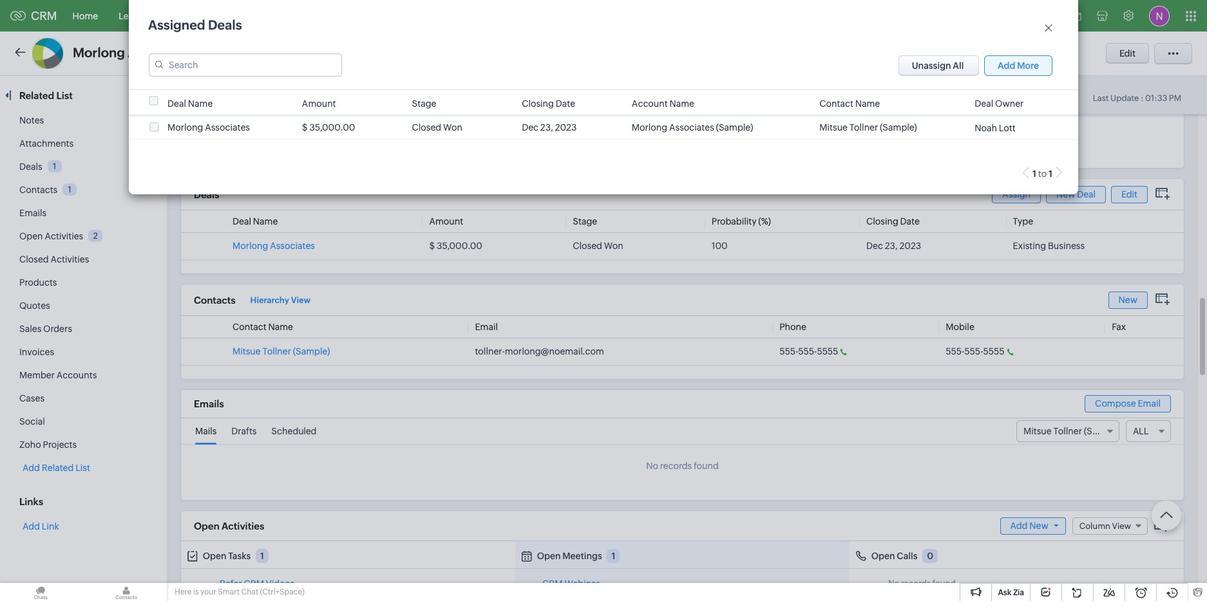 Task type: vqa. For each thing, say whether or not it's contained in the screenshot.
Documents Link
no



Task type: describe. For each thing, give the bounding box(es) containing it.
noah lott
[[975, 123, 1016, 133]]

crm for crm
[[31, 9, 57, 23]]

1 vertical spatial contacts
[[19, 185, 57, 195]]

unassign
[[912, 61, 951, 71]]

stage for no attachment
[[573, 216, 597, 227]]

$ 35,000.00 for no attachment
[[429, 241, 482, 251]]

open calls
[[871, 551, 918, 562]]

1 vertical spatial 23,
[[885, 241, 898, 251]]

products
[[19, 278, 57, 288]]

add new
[[1010, 521, 1048, 531]]

assigned
[[148, 17, 205, 32]]

1 horizontal spatial found
[[932, 579, 956, 589]]

amount for no attachment
[[429, 216, 463, 227]]

add more link
[[984, 55, 1052, 76]]

2 vertical spatial no
[[888, 579, 899, 589]]

1 vertical spatial mitsue tollner (sample)
[[233, 347, 330, 357]]

1 horizontal spatial dec 23, 2023
[[866, 241, 921, 251]]

1 right "deals" 'link'
[[53, 162, 56, 171]]

refer
[[220, 579, 242, 589]]

0 horizontal spatial dec 23, 2023
[[522, 123, 577, 133]]

1 vertical spatial no
[[646, 461, 658, 471]]

attachments link
[[19, 138, 74, 149]]

2 555- from the left
[[798, 347, 817, 357]]

new deal link
[[1046, 186, 1106, 203]]

0 vertical spatial email
[[475, 322, 498, 332]]

invoices
[[19, 347, 54, 357]]

associates up "view"
[[270, 241, 315, 251]]

home
[[73, 11, 98, 21]]

2 555-555-5555 from the left
[[946, 347, 1004, 357]]

closed won for no attachment
[[573, 241, 623, 251]]

fax link
[[1112, 322, 1126, 332]]

zoho
[[19, 440, 41, 450]]

scheduled
[[271, 426, 317, 437]]

1 555- from the left
[[779, 347, 798, 357]]

projects
[[43, 440, 77, 450]]

1 horizontal spatial list
[[75, 463, 90, 473]]

0 horizontal spatial mitsue tollner (sample) link
[[233, 347, 330, 357]]

deal name for assigned
[[167, 98, 213, 109]]

quotes
[[19, 301, 50, 311]]

contact name for rightmost contact name link
[[820, 98, 880, 109]]

view
[[291, 296, 311, 305]]

overview
[[196, 89, 238, 100]]

closed won for assigned deals
[[412, 123, 462, 133]]

35,000.00 for assigned deals
[[309, 123, 355, 133]]

1 vertical spatial closing date link
[[866, 216, 920, 227]]

emails link
[[19, 208, 47, 218]]

morlong associates link for assigned
[[167, 123, 250, 133]]

fax
[[1112, 322, 1126, 332]]

compose email
[[1095, 399, 1161, 409]]

open down emails link
[[19, 231, 43, 242]]

0 horizontal spatial contact name link
[[233, 322, 293, 332]]

date for closing date link to the bottom
[[900, 216, 920, 227]]

all
[[953, 61, 964, 71]]

http://morlongassociates.com/
[[260, 48, 401, 59]]

sales orders link
[[19, 324, 72, 334]]

new link
[[1108, 291, 1148, 309]]

phone
[[779, 322, 806, 332]]

tollner-morlong@noemail.com
[[475, 347, 604, 357]]

crm webinar
[[542, 579, 600, 589]]

closed for assigned deals
[[412, 123, 441, 133]]

edit inside button
[[1119, 48, 1136, 59]]

1 vertical spatial accounts
[[57, 370, 97, 381]]

leads
[[119, 11, 143, 21]]

ask zia
[[998, 589, 1024, 598]]

contact name for left contact name link
[[233, 322, 293, 332]]

refer crm videos
[[220, 579, 294, 589]]

0 horizontal spatial emails
[[19, 208, 47, 218]]

morlong associates link for no
[[233, 241, 315, 251]]

tasks
[[228, 551, 251, 562]]

2 vertical spatial new
[[1029, 521, 1048, 531]]

1 vertical spatial edit
[[1121, 189, 1137, 199]]

lott
[[999, 123, 1016, 133]]

1 horizontal spatial contact name link
[[820, 98, 880, 109]]

won for no attachment
[[604, 241, 623, 251]]

chat
[[241, 588, 258, 597]]

2
[[93, 231, 98, 241]]

activities for open activities link
[[45, 231, 83, 242]]

closing for the top closing date link
[[522, 98, 554, 109]]

1 vertical spatial email
[[1138, 399, 1161, 409]]

notes link
[[19, 115, 44, 126]]

0 vertical spatial found
[[694, 461, 719, 471]]

member accounts link
[[19, 370, 97, 381]]

0 vertical spatial dec
[[522, 123, 538, 133]]

deal name link for no
[[233, 216, 278, 227]]

0 vertical spatial deals
[[208, 17, 242, 32]]

accounts link
[[212, 0, 273, 31]]

probability
[[712, 216, 756, 227]]

unassign all
[[912, 61, 966, 71]]

open up open tasks
[[194, 521, 219, 532]]

member accounts
[[19, 370, 97, 381]]

0 horizontal spatial open activities
[[19, 231, 83, 242]]

probability (%) link
[[712, 216, 771, 227]]

1 vertical spatial records
[[901, 579, 931, 589]]

open left meetings
[[537, 551, 561, 562]]

0 vertical spatial mitsue tollner (sample)
[[820, 123, 917, 133]]

products link
[[19, 278, 57, 288]]

1 vertical spatial tollner
[[262, 347, 291, 357]]

35,000.00 for no attachment
[[437, 241, 482, 251]]

1 left to at the top right
[[1032, 169, 1036, 179]]

0 vertical spatial list
[[56, 90, 73, 101]]

1 vertical spatial open activities
[[194, 521, 264, 532]]

assign
[[1002, 189, 1031, 199]]

1 vertical spatial 2023
[[899, 241, 921, 251]]

pm
[[1169, 93, 1181, 103]]

hierarchy view
[[250, 296, 311, 305]]

1 555-555-5555 from the left
[[779, 347, 838, 357]]

closed activities
[[19, 254, 89, 265]]

0 horizontal spatial contact
[[233, 322, 266, 332]]

last update : 01:33 pm
[[1093, 93, 1181, 103]]

0 vertical spatial records
[[660, 461, 692, 471]]

morlong for the morlong associates (sample) link
[[632, 123, 667, 133]]

activities for closed activities link
[[51, 254, 89, 265]]

open meetings
[[537, 551, 602, 562]]

0 horizontal spatial no records found
[[646, 461, 719, 471]]

cases
[[19, 394, 44, 404]]

zoho projects link
[[19, 440, 77, 450]]

0 vertical spatial mitsue tollner (sample) link
[[820, 123, 917, 133]]

date for the top closing date link
[[556, 98, 575, 109]]

amount link for no attachment
[[429, 216, 463, 227]]

deals link
[[19, 162, 42, 172]]

morlong associates for assigned
[[167, 123, 250, 133]]

1 horizontal spatial tollner
[[849, 123, 878, 133]]

1 vertical spatial deals
[[19, 162, 42, 172]]

2 vertical spatial deals
[[194, 189, 219, 200]]

crm for crm webinar
[[542, 579, 563, 589]]

attachments
[[19, 138, 74, 149]]

related list
[[19, 90, 75, 101]]

1 right meetings
[[612, 551, 615, 562]]

compose
[[1095, 399, 1136, 409]]

(ctrl+space)
[[260, 588, 304, 597]]

meetings
[[563, 551, 602, 562]]

0 vertical spatial contact
[[820, 98, 853, 109]]

0 vertical spatial closing date link
[[522, 98, 575, 109]]

here is your smart chat (ctrl+space)
[[175, 588, 304, 597]]

mobile link
[[946, 322, 974, 332]]

add for add new
[[1010, 521, 1028, 531]]

1 horizontal spatial accounts
[[223, 11, 263, 21]]

0 vertical spatial 2023
[[555, 123, 577, 133]]

associates down overview link
[[205, 123, 250, 133]]

1 horizontal spatial emails
[[194, 399, 224, 410]]

0 horizontal spatial closed
[[19, 254, 49, 265]]

closed for no attachment
[[573, 241, 602, 251]]

0 vertical spatial related
[[19, 90, 54, 101]]

closed activities link
[[19, 254, 89, 265]]

account name
[[632, 98, 694, 109]]

100
[[712, 241, 728, 251]]

0 horizontal spatial 23,
[[540, 123, 553, 133]]

quotes link
[[19, 301, 50, 311]]

0 horizontal spatial contacts link
[[19, 185, 57, 195]]

phone link
[[779, 322, 806, 332]]

-
[[255, 48, 258, 59]]

2 vertical spatial activities
[[222, 521, 264, 532]]

morlong associates for no
[[233, 241, 315, 251]]

morlong associates (sample) - http://morlongassociates.com/
[[73, 45, 401, 60]]

sales orders
[[19, 324, 72, 334]]

0 vertical spatial no
[[641, 132, 653, 142]]

name for closing date
[[188, 98, 213, 109]]

0 horizontal spatial mitsue
[[233, 347, 261, 357]]

crm webinar link
[[542, 579, 600, 589]]

1 horizontal spatial contacts link
[[154, 0, 212, 31]]

closing date for the top closing date link
[[522, 98, 575, 109]]



Task type: locate. For each thing, give the bounding box(es) containing it.
0 vertical spatial contact name
[[820, 98, 880, 109]]

stage for assigned deals
[[412, 98, 436, 109]]

0 horizontal spatial date
[[556, 98, 575, 109]]

contacts right leads 'link'
[[164, 11, 202, 21]]

contacts link up emails link
[[19, 185, 57, 195]]

1 vertical spatial stage
[[573, 216, 597, 227]]

morlong associates link up hierarchy
[[233, 241, 315, 251]]

2 vertical spatial contacts
[[194, 295, 236, 306]]

drafts
[[231, 426, 257, 437]]

closing date link
[[522, 98, 575, 109], [866, 216, 920, 227]]

to
[[1038, 169, 1047, 179]]

1
[[53, 162, 56, 171], [1032, 169, 1036, 179], [1049, 169, 1052, 179], [68, 185, 71, 194], [260, 551, 264, 562], [612, 551, 615, 562]]

morlong associates link down overview link
[[167, 123, 250, 133]]

1 vertical spatial $ 35,000.00
[[429, 241, 482, 251]]

0 horizontal spatial 2023
[[555, 123, 577, 133]]

0 horizontal spatial amount link
[[302, 98, 336, 109]]

1 vertical spatial deal name link
[[233, 216, 278, 227]]

555-555-5555 down phone
[[779, 347, 838, 357]]

unassign all link
[[898, 55, 979, 76]]

edit link
[[1111, 186, 1148, 203]]

morlong associates (sample)
[[632, 123, 753, 133]]

1 vertical spatial closing
[[866, 216, 898, 227]]

zia
[[1013, 589, 1024, 598]]

closing date for closing date link to the bottom
[[866, 216, 920, 227]]

2 horizontal spatial crm
[[542, 579, 563, 589]]

stage link for assigned deals
[[412, 98, 436, 109]]

email right compose
[[1138, 399, 1161, 409]]

35,000.00
[[309, 123, 355, 133], [437, 241, 482, 251]]

morlong associates (sample) link
[[632, 123, 753, 133]]

associates down assigned
[[128, 45, 194, 60]]

1 vertical spatial no records found
[[888, 579, 956, 589]]

1 horizontal spatial closing date link
[[866, 216, 920, 227]]

chats image
[[0, 584, 81, 602]]

1 horizontal spatial stage
[[573, 216, 597, 227]]

1 horizontal spatial new
[[1056, 189, 1075, 199]]

amount for assigned deals
[[302, 98, 336, 109]]

$ for no attachment
[[429, 241, 435, 251]]

0 vertical spatial morlong associates link
[[167, 123, 250, 133]]

videos
[[266, 579, 294, 589]]

morlong for assigned's 'morlong associates' link
[[167, 123, 203, 133]]

edit
[[1119, 48, 1136, 59], [1121, 189, 1137, 199]]

0 horizontal spatial crm
[[31, 9, 57, 23]]

social
[[19, 417, 45, 427]]

add for add more
[[998, 61, 1015, 71]]

morlong down overview link
[[167, 123, 203, 133]]

0 horizontal spatial 5555
[[817, 347, 838, 357]]

morlong down home link
[[73, 45, 125, 60]]

1 horizontal spatial deal name link
[[233, 216, 278, 227]]

0 horizontal spatial mitsue tollner (sample)
[[233, 347, 330, 357]]

link
[[42, 522, 59, 532]]

1 horizontal spatial 2023
[[899, 241, 921, 251]]

name for mobile
[[268, 322, 293, 332]]

3 555- from the left
[[946, 347, 964, 357]]

0 horizontal spatial $
[[302, 123, 308, 133]]

open activities up open tasks
[[194, 521, 264, 532]]

add
[[998, 61, 1015, 71], [23, 463, 40, 473], [1010, 521, 1028, 531], [23, 522, 40, 532]]

0 horizontal spatial contact name
[[233, 322, 293, 332]]

sales
[[19, 324, 41, 334]]

1 horizontal spatial dec
[[866, 241, 883, 251]]

account
[[632, 98, 668, 109]]

ask
[[998, 589, 1011, 598]]

assign link
[[992, 186, 1041, 203]]

morlong for no 'morlong associates' link
[[233, 241, 268, 251]]

http://morlongassociates.com/ link
[[260, 48, 401, 59]]

more
[[1017, 61, 1039, 71]]

0 vertical spatial morlong associates
[[167, 123, 250, 133]]

1 vertical spatial amount link
[[429, 216, 463, 227]]

contact name link
[[820, 98, 880, 109], [233, 322, 293, 332]]

edit right "new deal" at right
[[1121, 189, 1137, 199]]

related up the notes link
[[19, 90, 54, 101]]

is
[[193, 588, 199, 597]]

0 horizontal spatial closing date link
[[522, 98, 575, 109]]

0 vertical spatial no records found
[[646, 461, 719, 471]]

invoices link
[[19, 347, 54, 357]]

links
[[19, 497, 43, 508]]

account name link
[[632, 98, 694, 109]]

1 up open activities link
[[68, 185, 71, 194]]

activities up closed activities link
[[45, 231, 83, 242]]

last
[[1093, 93, 1109, 103]]

edit up update
[[1119, 48, 1136, 59]]

new for new deal
[[1056, 189, 1075, 199]]

0 vertical spatial $
[[302, 123, 308, 133]]

0 vertical spatial stage
[[412, 98, 436, 109]]

business
[[1048, 241, 1085, 251]]

list down the projects
[[75, 463, 90, 473]]

orders
[[43, 324, 72, 334]]

4 555- from the left
[[964, 347, 983, 357]]

(%)
[[758, 216, 771, 227]]

0 vertical spatial dec 23, 2023
[[522, 123, 577, 133]]

1 vertical spatial mitsue
[[233, 347, 261, 357]]

closed won
[[412, 123, 462, 133], [573, 241, 623, 251]]

1 5555 from the left
[[817, 347, 838, 357]]

morlong associates link
[[167, 123, 250, 133], [233, 241, 315, 251]]

deal name link for assigned
[[167, 98, 213, 109]]

1 right to at the top right
[[1049, 169, 1052, 179]]

0 vertical spatial won
[[443, 123, 462, 133]]

1 horizontal spatial closed won
[[573, 241, 623, 251]]

555-555-5555 down 'mobile' on the bottom
[[946, 347, 1004, 357]]

morlong associates
[[167, 123, 250, 133], [233, 241, 315, 251]]

0 vertical spatial date
[[556, 98, 575, 109]]

stage link for no attachment
[[573, 216, 597, 227]]

1 right tasks at left
[[260, 551, 264, 562]]

0 vertical spatial amount
[[302, 98, 336, 109]]

name for probability (%)
[[253, 216, 278, 227]]

contact name
[[820, 98, 880, 109], [233, 322, 293, 332]]

stage
[[412, 98, 436, 109], [573, 216, 597, 227]]

23,
[[540, 123, 553, 133], [885, 241, 898, 251]]

open activities link
[[19, 231, 83, 242]]

$ 35,000.00
[[302, 123, 355, 133], [429, 241, 482, 251]]

1 horizontal spatial won
[[604, 241, 623, 251]]

0 horizontal spatial stage
[[412, 98, 436, 109]]

add for add link
[[23, 522, 40, 532]]

morlong down account
[[632, 123, 667, 133]]

1 vertical spatial found
[[932, 579, 956, 589]]

emails up open activities link
[[19, 208, 47, 218]]

contacts up emails link
[[19, 185, 57, 195]]

webinar
[[564, 579, 600, 589]]

1 horizontal spatial records
[[901, 579, 931, 589]]

emails
[[19, 208, 47, 218], [194, 399, 224, 410]]

contacts image
[[86, 584, 167, 602]]

1 vertical spatial contacts link
[[19, 185, 57, 195]]

email link
[[475, 322, 498, 332]]

$
[[302, 123, 308, 133], [429, 241, 435, 251]]

your
[[200, 588, 216, 597]]

amount link for assigned deals
[[302, 98, 336, 109]]

1 vertical spatial closed
[[573, 241, 602, 251]]

associates
[[128, 45, 194, 60], [205, 123, 250, 133], [669, 123, 714, 133], [270, 241, 315, 251]]

0 horizontal spatial email
[[475, 322, 498, 332]]

no attachment
[[641, 132, 705, 142]]

probability (%)
[[712, 216, 771, 227]]

email up 'tollner-'
[[475, 322, 498, 332]]

2 5555 from the left
[[983, 347, 1004, 357]]

0 vertical spatial deal name link
[[167, 98, 213, 109]]

deal owner link
[[975, 98, 1024, 109]]

social link
[[19, 417, 45, 427]]

add link
[[23, 522, 59, 532]]

0 horizontal spatial tollner
[[262, 347, 291, 357]]

add more
[[998, 61, 1039, 71]]

1 vertical spatial $
[[429, 241, 435, 251]]

0 horizontal spatial list
[[56, 90, 73, 101]]

mitsue tollner (sample) link
[[820, 123, 917, 133], [233, 347, 330, 357]]

1 vertical spatial contact
[[233, 322, 266, 332]]

0 horizontal spatial deal name
[[167, 98, 213, 109]]

crm left webinar
[[542, 579, 563, 589]]

1 horizontal spatial mitsue
[[820, 123, 848, 133]]

morlong@noemail.com
[[505, 347, 604, 357]]

home link
[[62, 0, 108, 31]]

emails up mails
[[194, 399, 224, 410]]

add related list
[[23, 463, 90, 473]]

mails
[[195, 426, 217, 437]]

1 horizontal spatial date
[[900, 216, 920, 227]]

cases link
[[19, 394, 44, 404]]

list up attachments link
[[56, 90, 73, 101]]

0 vertical spatial contacts
[[164, 11, 202, 21]]

0 vertical spatial new
[[1056, 189, 1075, 199]]

0 vertical spatial amount link
[[302, 98, 336, 109]]

$ 35,000.00 for assigned deals
[[302, 123, 355, 133]]

crm right refer
[[244, 579, 264, 589]]

0 horizontal spatial amount
[[302, 98, 336, 109]]

1 horizontal spatial deal name
[[233, 216, 278, 227]]

1 vertical spatial mitsue tollner (sample) link
[[233, 347, 330, 357]]

0 horizontal spatial records
[[660, 461, 692, 471]]

1 horizontal spatial $ 35,000.00
[[429, 241, 482, 251]]

morlong up hierarchy
[[233, 241, 268, 251]]

0 horizontal spatial won
[[443, 123, 462, 133]]

1 horizontal spatial email
[[1138, 399, 1161, 409]]

0 vertical spatial contact name link
[[820, 98, 880, 109]]

deal name link
[[167, 98, 213, 109], [233, 216, 278, 227]]

0 vertical spatial deal name
[[167, 98, 213, 109]]

0 horizontal spatial deal name link
[[167, 98, 213, 109]]

0 vertical spatial mitsue
[[820, 123, 848, 133]]

1 vertical spatial 35,000.00
[[437, 241, 482, 251]]

0 horizontal spatial closed won
[[412, 123, 462, 133]]

crm left home
[[31, 9, 57, 23]]

0 vertical spatial stage link
[[412, 98, 436, 109]]

contacts left hierarchy
[[194, 295, 236, 306]]

activities up tasks at left
[[222, 521, 264, 532]]

1 vertical spatial dec
[[866, 241, 883, 251]]

01:33
[[1145, 93, 1167, 103]]

open tasks
[[203, 551, 251, 562]]

0 vertical spatial closed won
[[412, 123, 462, 133]]

0 horizontal spatial closing date
[[522, 98, 575, 109]]

open
[[19, 231, 43, 242], [194, 521, 219, 532], [203, 551, 227, 562], [537, 551, 561, 562], [871, 551, 895, 562]]

deal name for no
[[233, 216, 278, 227]]

0 horizontal spatial 35,000.00
[[309, 123, 355, 133]]

related down the projects
[[42, 463, 74, 473]]

morlong associates down overview link
[[167, 123, 250, 133]]

open left calls
[[871, 551, 895, 562]]

accounts up morlong associates (sample) - http://morlongassociates.com/
[[223, 11, 263, 21]]

list
[[56, 90, 73, 101], [75, 463, 90, 473]]

1 horizontal spatial 555-555-5555
[[946, 347, 1004, 357]]

closing
[[522, 98, 554, 109], [866, 216, 898, 227]]

deal owner
[[975, 98, 1024, 109]]

assigned deals
[[148, 17, 242, 32]]

existing
[[1013, 241, 1046, 251]]

morlong associates up hierarchy
[[233, 241, 315, 251]]

accounts right 'member'
[[57, 370, 97, 381]]

no records found
[[646, 461, 719, 471], [888, 579, 956, 589]]

1 horizontal spatial amount
[[429, 216, 463, 227]]

open left tasks at left
[[203, 551, 227, 562]]

1 horizontal spatial closed
[[412, 123, 441, 133]]

add for add related list
[[23, 463, 40, 473]]

morlong
[[73, 45, 125, 60], [167, 123, 203, 133], [632, 123, 667, 133], [233, 241, 268, 251]]

overview link
[[196, 89, 238, 100]]

open activities up closed activities link
[[19, 231, 83, 242]]

new for new
[[1118, 295, 1137, 305]]

attachment
[[655, 132, 705, 142]]

hierarchy view link
[[250, 292, 311, 308]]

2 vertical spatial closed
[[19, 254, 49, 265]]

contacts link right leads
[[154, 0, 212, 31]]

closing for closing date link to the bottom
[[866, 216, 898, 227]]

associates down "account name" link
[[669, 123, 714, 133]]

zoho projects
[[19, 440, 77, 450]]

records
[[660, 461, 692, 471], [901, 579, 931, 589]]

new deal
[[1056, 189, 1096, 199]]

existing business
[[1013, 241, 1085, 251]]

$ for assigned deals
[[302, 123, 308, 133]]

activities down open activities link
[[51, 254, 89, 265]]

Search text field
[[149, 53, 342, 77]]

0 vertical spatial activities
[[45, 231, 83, 242]]

won for assigned deals
[[443, 123, 462, 133]]

1 vertical spatial won
[[604, 241, 623, 251]]

1 horizontal spatial crm
[[244, 579, 264, 589]]

stage link
[[412, 98, 436, 109], [573, 216, 597, 227]]

owner
[[995, 98, 1024, 109]]

type link
[[1013, 216, 1033, 227]]

edit button
[[1106, 43, 1149, 64]]

calendar image
[[1044, 11, 1055, 21]]

0 vertical spatial emails
[[19, 208, 47, 218]]

1 vertical spatial related
[[42, 463, 74, 473]]



